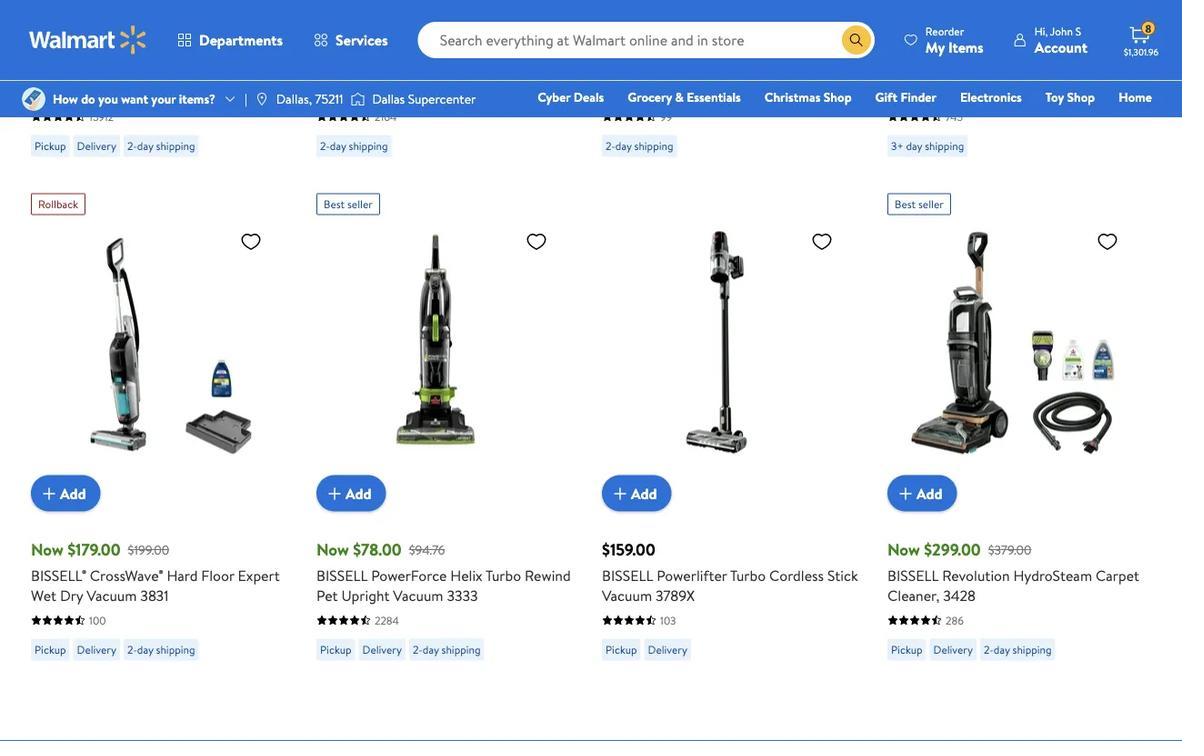 Task type: vqa. For each thing, say whether or not it's contained in the screenshot.
PAW Patrol Licensed Kit Cupcake Cake's the "licensed"
no



Task type: describe. For each thing, give the bounding box(es) containing it.
dallas, 75211
[[276, 90, 343, 108]]

powerforce for $69.00
[[371, 62, 447, 82]]

$179.00
[[67, 538, 120, 561]]

bissell®
[[31, 565, 86, 585]]

vacuum inside $59.00 bissell powerforce helix bagless upright vacuum 3313u
[[83, 82, 133, 102]]

pickup for now $179.00
[[35, 642, 66, 658]]

vacuum inside '$159.00 bissell powerlifter turbo cordless stick vacuum 3789x'
[[602, 585, 652, 605]]

green
[[693, 62, 732, 82]]

shipping inside now $69.00 group
[[349, 138, 388, 154]]

2164
[[375, 109, 397, 124]]

hard
[[167, 565, 198, 585]]

home fashion
[[826, 88, 1152, 131]]

finder
[[901, 88, 936, 106]]

toy
[[1046, 88, 1064, 106]]

Walmart Site-Wide search field
[[418, 22, 875, 58]]

vacuum inside now $78.00 $94.76 bissell powerforce helix turbo rewind pet upright vacuum 3333
[[393, 585, 443, 605]]

cleaner
[[706, 82, 755, 102]]

carpet inside now $188.00 $209.00 bissell little green hydrosteam portable carpet cleaner 3532
[[659, 82, 703, 102]]

revolution
[[942, 565, 1010, 585]]

shipping inside the now $179.00 group
[[156, 642, 195, 658]]

reorder
[[925, 23, 964, 39]]

delivery for now $179.00
[[77, 642, 116, 658]]

2- inside now $188.00 group
[[606, 138, 615, 154]]

hi, john s account
[[1034, 23, 1087, 57]]

grocery & essentials
[[628, 88, 741, 106]]

2- inside now $69.00 group
[[320, 138, 330, 154]]

deals
[[574, 88, 604, 106]]

add to favorites list, bissell® crosswave® hard floor expert wet dry vacuum 3831 image
[[240, 230, 262, 253]]

vacuum inside the now $179.00 $199.00 bissell® crosswave® hard floor expert wet dry vacuum 3831
[[87, 585, 137, 605]]

add to favorites list, bissell revolution hydrosteam carpet cleaner, 3428 image
[[1097, 230, 1118, 253]]

how
[[53, 90, 78, 108]]

2- inside now $299.00 group
[[984, 642, 994, 658]]

gift finder link
[[867, 87, 945, 107]]

pickup for now $299.00
[[891, 642, 922, 658]]

expert
[[238, 565, 280, 585]]

add button for now $78.00
[[316, 475, 386, 512]]

103
[[660, 613, 676, 628]]

bissell for $188.00
[[602, 62, 653, 82]]

$188.00
[[638, 34, 694, 57]]

best seller for $299.00
[[895, 197, 944, 212]]

day inside $59.00 group
[[137, 138, 153, 154]]

|
[[245, 90, 247, 108]]

now $179.00 group
[[31, 186, 295, 668]]

carpet inside now $299.00 $379.00 bissell revolution hydrosteam carpet cleaner, 3428
[[1096, 565, 1139, 585]]

hydrosteam inside now $188.00 $209.00 bissell little green hydrosteam portable carpet cleaner 3532
[[735, 62, 814, 82]]

upright inside $59.00 bissell powerforce helix bagless upright vacuum 3313u
[[31, 82, 79, 102]]

add to cart image for now $179.00
[[38, 483, 60, 504]]

bissell revolution hydrosteam carpet cleaner, 3428 image
[[887, 223, 1126, 461]]

3513
[[941, 82, 969, 102]]

grocery & essentials link
[[619, 87, 749, 107]]

2284
[[375, 613, 399, 628]]

pet inside now $78.00 $94.76 bissell powerforce helix turbo rewind pet upright vacuum 3333
[[316, 585, 338, 605]]

departments
[[199, 30, 283, 50]]

my
[[925, 37, 945, 57]]

now for $188.00
[[602, 34, 634, 57]]

pickup inside $159.00 group
[[606, 642, 637, 658]]

2- inside the now $78.00 group
[[413, 642, 423, 658]]

now for $299.00
[[887, 538, 920, 561]]

75211
[[315, 90, 343, 108]]

want
[[121, 90, 148, 108]]

shipping inside $59.00 group
[[156, 138, 195, 154]]

gift finder
[[875, 88, 936, 106]]

shipping inside the now $78.00 group
[[441, 642, 481, 658]]

one debit link
[[1004, 113, 1082, 132]]

now $249.00 $329.00 bissell crosswave hydrosteam wet dry vacuum 3513
[[887, 34, 1149, 102]]

$81.37
[[408, 37, 441, 55]]

add inside $159.00 group
[[631, 483, 657, 503]]

$59.00 group
[[31, 0, 295, 164]]

toy shop
[[1046, 88, 1095, 106]]

best for now $78.00
[[324, 197, 345, 212]]

3532
[[759, 82, 790, 102]]

do
[[81, 90, 95, 108]]

one debit
[[1013, 114, 1074, 131]]

gift
[[875, 88, 897, 106]]

+2 options
[[138, 9, 188, 25]]

supercenter
[[408, 90, 476, 108]]

$94.76
[[409, 541, 445, 558]]

2-day shipping inside now $188.00 group
[[606, 138, 673, 154]]

day inside now $299.00 group
[[994, 642, 1010, 658]]

fashion link
[[818, 113, 877, 132]]

bissell powerforce helix turbo rewind pet upright vacuum 3333 image
[[316, 223, 555, 461]]

registry link
[[934, 113, 997, 132]]

john
[[1050, 23, 1073, 39]]

8
[[1145, 21, 1152, 36]]

cyber
[[538, 88, 571, 106]]

cyber deals
[[538, 88, 604, 106]]

services button
[[298, 18, 403, 62]]

3332
[[422, 82, 453, 102]]

pet inside now $69.00 $81.37 bissell powerforce helix turbo pet upright vacuum 3332
[[525, 62, 546, 82]]

bagless
[[201, 62, 247, 82]]

dallas
[[372, 90, 405, 108]]

powerforce for $78.00
[[371, 565, 447, 585]]

bissell inside $59.00 bissell powerforce helix bagless upright vacuum 3313u
[[31, 62, 82, 82]]

&
[[675, 88, 684, 106]]

bissell for $249.00
[[887, 62, 939, 82]]

add button inside $159.00 group
[[602, 475, 672, 512]]

15912
[[89, 109, 114, 124]]

delivery for now $78.00
[[362, 642, 402, 658]]

$329.00
[[989, 37, 1033, 55]]

seller for $78.00
[[347, 197, 373, 212]]

day inside the now $179.00 group
[[137, 642, 153, 658]]

hi,
[[1034, 23, 1048, 39]]

bissell powerlifter turbo cordless stick vacuum 3789x image
[[602, 223, 840, 461]]

2-day shipping inside now $299.00 group
[[984, 642, 1052, 658]]

dry inside now $249.00 $329.00 bissell crosswave hydrosteam wet dry vacuum 3513
[[1126, 62, 1149, 82]]

delivery inside $159.00 group
[[648, 642, 687, 658]]

3831
[[140, 585, 168, 605]]

2-day shipping inside the now $78.00 group
[[413, 642, 481, 658]]

services
[[336, 30, 388, 50]]

now $299.00 $379.00 bissell revolution hydrosteam carpet cleaner, 3428
[[887, 538, 1139, 605]]

shipping inside now $188.00 group
[[634, 138, 673, 154]]

you
[[98, 90, 118, 108]]

how do you want your items?
[[53, 90, 216, 108]]

christmas
[[764, 88, 821, 106]]

now for $179.00
[[31, 538, 63, 561]]

electronics link
[[952, 87, 1030, 107]]

best for now $299.00
[[895, 197, 916, 212]]

upright inside now $69.00 $81.37 bissell powerforce helix turbo pet upright vacuum 3332
[[316, 82, 365, 102]]

now $69.00 group
[[316, 0, 580, 164]]



Task type: locate. For each thing, give the bounding box(es) containing it.
bissell inside now $78.00 $94.76 bissell powerforce helix turbo rewind pet upright vacuum 3333
[[316, 565, 368, 585]]

$159.00 group
[[602, 186, 866, 668]]

delivery inside the now $179.00 group
[[77, 642, 116, 658]]

now $78.00 $94.76 bissell powerforce helix turbo rewind pet upright vacuum 3333
[[316, 538, 571, 605]]

add to cart image for now $299.00
[[895, 483, 917, 504]]

1 horizontal spatial shop
[[1067, 88, 1095, 106]]

delivery down 100
[[77, 642, 116, 658]]

best inside now $299.00 group
[[895, 197, 916, 212]]

1 shop from the left
[[824, 88, 852, 106]]

fashion
[[826, 114, 868, 131]]

4 add button from the left
[[887, 475, 957, 512]]

hydrosteam for $299.00
[[1013, 565, 1092, 585]]

3+ day shipping
[[891, 138, 964, 154]]

vacuum up 2284
[[393, 585, 443, 605]]

3 add from the left
[[631, 483, 657, 503]]

add up the $159.00
[[631, 483, 657, 503]]

helix up supercenter
[[450, 62, 483, 82]]

1 seller from the left
[[347, 197, 373, 212]]

delivery for now $299.00
[[933, 642, 973, 658]]

add
[[60, 483, 86, 503], [346, 483, 372, 503], [631, 483, 657, 503], [917, 483, 943, 503]]

turbo
[[486, 62, 521, 82], [486, 565, 521, 585], [730, 565, 766, 585]]

add for now $299.00
[[917, 483, 943, 503]]

1 horizontal spatial dry
[[1126, 62, 1149, 82]]

1 vertical spatial dry
[[60, 585, 83, 605]]

shop for christmas shop
[[824, 88, 852, 106]]

dry inside the now $179.00 $199.00 bissell® crosswave® hard floor expert wet dry vacuum 3831
[[60, 585, 83, 605]]

100
[[89, 613, 106, 628]]

hydrosteam inside now $249.00 $329.00 bissell crosswave hydrosteam wet dry vacuum 3513
[[1014, 62, 1093, 82]]

now inside now $249.00 $329.00 bissell crosswave hydrosteam wet dry vacuum 3513
[[887, 34, 920, 57]]

vacuum up 100
[[87, 585, 137, 605]]

registry
[[943, 114, 989, 131]]

powerforce inside now $69.00 $81.37 bissell powerforce helix turbo pet upright vacuum 3332
[[371, 62, 447, 82]]

vacuum up 15912 at the left top of page
[[83, 82, 133, 102]]

4 add from the left
[[917, 483, 943, 503]]

1 horizontal spatial  image
[[350, 90, 365, 108]]

grocery
[[628, 88, 672, 106]]

$1,301.96
[[1124, 45, 1158, 58]]

now inside now $299.00 $379.00 bissell revolution hydrosteam carpet cleaner, 3428
[[887, 538, 920, 561]]

add button for now $299.00
[[887, 475, 957, 512]]

now inside the now $179.00 $199.00 bissell® crosswave® hard floor expert wet dry vacuum 3831
[[31, 538, 63, 561]]

items?
[[179, 90, 216, 108]]

day inside now $249.00 group
[[906, 138, 922, 154]]

add up $78.00
[[346, 483, 372, 503]]

bissell inside now $249.00 $329.00 bissell crosswave hydrosteam wet dry vacuum 3513
[[887, 62, 939, 82]]

1 horizontal spatial pet
[[525, 62, 546, 82]]

pickup inside now $299.00 group
[[891, 642, 922, 658]]

bissell down the $159.00
[[602, 565, 653, 585]]

2-day shipping down the "3831" on the left bottom
[[127, 642, 195, 658]]

0 horizontal spatial pet
[[316, 585, 338, 605]]

pickup inside the now $78.00 group
[[320, 642, 351, 658]]

best seller inside now $299.00 group
[[895, 197, 944, 212]]

2- down now $78.00 $94.76 bissell powerforce helix turbo rewind pet upright vacuum 3333
[[413, 642, 423, 658]]

bissell down the $59.00
[[31, 62, 82, 82]]

2 add to cart image from the left
[[324, 483, 346, 504]]

now $78.00 group
[[316, 186, 580, 668]]

bissell inside '$159.00 bissell powerlifter turbo cordless stick vacuum 3789x'
[[602, 565, 653, 585]]

cyber deals link
[[529, 87, 612, 107]]

now left $69.00
[[316, 34, 349, 57]]

2 best seller from the left
[[895, 197, 944, 212]]

turbo inside now $69.00 $81.37 bissell powerforce helix turbo pet upright vacuum 3332
[[486, 62, 521, 82]]

bissell inside now $69.00 $81.37 bissell powerforce helix turbo pet upright vacuum 3332
[[316, 62, 368, 82]]

$69.00
[[353, 34, 401, 57]]

2- down revolution
[[984, 642, 994, 658]]

shop for toy shop
[[1067, 88, 1095, 106]]

 image
[[22, 87, 45, 111], [350, 90, 365, 108]]

3789x
[[656, 585, 695, 605]]

upright right dallas,
[[316, 82, 365, 102]]

best seller inside the now $78.00 group
[[324, 197, 373, 212]]

now for $69.00
[[316, 34, 349, 57]]

dry
[[1126, 62, 1149, 82], [60, 585, 83, 605]]

vacuum up auto link
[[887, 82, 938, 102]]

christmas shop
[[764, 88, 852, 106]]

2-day shipping inside the now $179.00 group
[[127, 642, 195, 658]]

add button up $78.00
[[316, 475, 386, 512]]

3 add to cart image from the left
[[609, 483, 631, 504]]

now left my
[[887, 34, 920, 57]]

reorder my items
[[925, 23, 984, 57]]

now inside now $78.00 $94.76 bissell powerforce helix turbo rewind pet upright vacuum 3333
[[316, 538, 349, 561]]

upright up 2284
[[341, 585, 390, 605]]

2 add button from the left
[[316, 475, 386, 512]]

best seller for $78.00
[[324, 197, 373, 212]]

0 horizontal spatial best seller
[[324, 197, 373, 212]]

bissell inside now $188.00 $209.00 bissell little green hydrosteam portable carpet cleaner 3532
[[602, 62, 653, 82]]

powerlifter
[[657, 565, 727, 585]]

hydrosteam for $249.00
[[1014, 62, 1093, 82]]

add inside now $299.00 group
[[917, 483, 943, 503]]

bissell up grocery at the right of page
[[602, 62, 653, 82]]

delivery down 286
[[933, 642, 973, 658]]

1 best seller from the left
[[324, 197, 373, 212]]

helix inside now $69.00 $81.37 bissell powerforce helix turbo pet upright vacuum 3332
[[450, 62, 483, 82]]

wet inside the now $179.00 $199.00 bissell® crosswave® hard floor expert wet dry vacuum 3831
[[31, 585, 56, 605]]

2-day shipping down your
[[127, 138, 195, 154]]

bissell for $78.00
[[316, 565, 368, 585]]

2- down how do you want your items?
[[127, 138, 137, 154]]

dallas supercenter
[[372, 90, 476, 108]]

2- down portable
[[606, 138, 615, 154]]

0 vertical spatial dry
[[1126, 62, 1149, 82]]

$159.00 bissell powerlifter turbo cordless stick vacuum 3789x
[[602, 538, 858, 605]]

1 add to cart image from the left
[[38, 483, 60, 504]]

add to cart image inside $159.00 group
[[609, 483, 631, 504]]

little
[[657, 62, 689, 82]]

powerforce down $81.37
[[371, 62, 447, 82]]

helix left rewind
[[450, 565, 483, 585]]

vacuum down the $159.00
[[602, 585, 652, 605]]

day down now $78.00 $94.76 bissell powerforce helix turbo rewind pet upright vacuum 3333
[[423, 642, 439, 658]]

2-day shipping down 99
[[606, 138, 673, 154]]

departments button
[[162, 18, 298, 62]]

turbo for $69.00
[[486, 62, 521, 82]]

s
[[1075, 23, 1081, 39]]

day down the "3831" on the left bottom
[[137, 642, 153, 658]]

delivery down 2284
[[362, 642, 402, 658]]

hydrosteam up christmas
[[735, 62, 814, 82]]

day inside the now $78.00 group
[[423, 642, 439, 658]]

2-day shipping inside now $69.00 group
[[320, 138, 388, 154]]

stick
[[827, 565, 858, 585]]

crosswave
[[942, 62, 1011, 82]]

shipping inside now $249.00 group
[[925, 138, 964, 154]]

0 horizontal spatial seller
[[347, 197, 373, 212]]

turbo inside now $78.00 $94.76 bissell powerforce helix turbo rewind pet upright vacuum 3333
[[486, 565, 521, 585]]

1 add from the left
[[60, 483, 86, 503]]

+2
[[138, 9, 150, 25]]

walmart image
[[29, 25, 147, 55]]

day
[[137, 138, 153, 154], [330, 138, 346, 154], [615, 138, 632, 154], [906, 138, 922, 154], [137, 642, 153, 658], [423, 642, 439, 658], [994, 642, 1010, 658]]

2-day shipping
[[127, 138, 195, 154], [320, 138, 388, 154], [606, 138, 673, 154], [127, 642, 195, 658], [413, 642, 481, 658], [984, 642, 1052, 658]]

now up portable
[[602, 34, 634, 57]]

0 horizontal spatial carpet
[[659, 82, 703, 102]]

add to cart image inside now $299.00 group
[[895, 483, 917, 504]]

0 horizontal spatial shop
[[824, 88, 852, 106]]

2-day shipping down 3333
[[413, 642, 481, 658]]

delivery inside the now $78.00 group
[[362, 642, 402, 658]]

shipping inside now $299.00 group
[[1012, 642, 1052, 658]]

day down 75211
[[330, 138, 346, 154]]

powerforce up how do you want your items?
[[86, 62, 161, 82]]

2 add from the left
[[346, 483, 372, 503]]

pickup
[[35, 138, 66, 154], [35, 642, 66, 658], [320, 642, 351, 658], [606, 642, 637, 658], [891, 642, 922, 658]]

1 horizontal spatial seller
[[918, 197, 944, 212]]

powerforce inside now $78.00 $94.76 bissell powerforce helix turbo rewind pet upright vacuum 3333
[[371, 565, 447, 585]]

pet up cyber
[[525, 62, 546, 82]]

hydrosteam up toy
[[1014, 62, 1093, 82]]

home
[[1119, 88, 1152, 106]]

shipping down 3333
[[441, 642, 481, 658]]

hydrosteam inside now $299.00 $379.00 bissell revolution hydrosteam carpet cleaner, 3428
[[1013, 565, 1092, 585]]

vacuum inside now $69.00 $81.37 bissell powerforce helix turbo pet upright vacuum 3332
[[368, 82, 418, 102]]

now $299.00 group
[[887, 186, 1151, 668]]

add button up the $159.00
[[602, 475, 672, 512]]

2 best from the left
[[895, 197, 916, 212]]

auto
[[892, 114, 919, 131]]

1 vertical spatial pet
[[316, 585, 338, 605]]

walmart+
[[1098, 114, 1152, 131]]

3313u
[[136, 82, 175, 102]]

shop
[[824, 88, 852, 106], [1067, 88, 1095, 106]]

best seller
[[324, 197, 373, 212], [895, 197, 944, 212]]

auto link
[[884, 113, 927, 132]]

shipping down your
[[156, 138, 195, 154]]

add button inside the now $179.00 group
[[31, 475, 101, 512]]

shipping down 99
[[634, 138, 673, 154]]

2- down 75211
[[320, 138, 330, 154]]

1 add button from the left
[[31, 475, 101, 512]]

0 vertical spatial pet
[[525, 62, 546, 82]]

now up bissell®
[[31, 538, 63, 561]]

bissell down $78.00
[[316, 565, 368, 585]]

helix
[[165, 62, 197, 82], [450, 62, 483, 82], [450, 565, 483, 585]]

add button up $179.00
[[31, 475, 101, 512]]

add for now $78.00
[[346, 483, 372, 503]]

day down revolution
[[994, 642, 1010, 658]]

2 shop from the left
[[1067, 88, 1095, 106]]

2-day shipping down now $299.00 $379.00 bissell revolution hydrosteam carpet cleaner, 3428 in the right bottom of the page
[[984, 642, 1052, 658]]

1 horizontal spatial best
[[895, 197, 916, 212]]

christmas shop link
[[756, 87, 860, 107]]

2- inside the now $179.00 group
[[127, 642, 137, 658]]

2- inside $59.00 group
[[127, 138, 137, 154]]

 image
[[254, 92, 269, 106]]

hydrosteam down $379.00
[[1013, 565, 1092, 585]]

helix for $69.00
[[450, 62, 483, 82]]

pickup for now $78.00
[[320, 642, 351, 658]]

bissell for $299.00
[[887, 565, 939, 585]]

add button for now $179.00
[[31, 475, 101, 512]]

pickup inside the now $179.00 group
[[35, 642, 66, 658]]

$249.00
[[924, 34, 982, 57]]

now for $78.00
[[316, 538, 349, 561]]

add to favorites list, bissell powerforce helix turbo rewind pet upright vacuum 3333 image
[[526, 230, 547, 253]]

add to cart image
[[38, 483, 60, 504], [324, 483, 346, 504], [609, 483, 631, 504], [895, 483, 917, 504]]

3+
[[891, 138, 903, 154]]

toy shop link
[[1037, 87, 1103, 107]]

shipping down 2164
[[349, 138, 388, 154]]

vacuum up 2164
[[368, 82, 418, 102]]

helix for $78.00
[[450, 565, 483, 585]]

seller inside the now $78.00 group
[[347, 197, 373, 212]]

helix inside now $78.00 $94.76 bissell powerforce helix turbo rewind pet upright vacuum 3333
[[450, 565, 483, 585]]

1 horizontal spatial wet
[[1097, 62, 1122, 82]]

dry down $179.00
[[60, 585, 83, 605]]

 image right 75211
[[350, 90, 365, 108]]

add up $299.00
[[917, 483, 943, 503]]

0 horizontal spatial dry
[[60, 585, 83, 605]]

day right the 3+
[[906, 138, 922, 154]]

upright
[[31, 82, 79, 102], [316, 82, 365, 102], [341, 585, 390, 605]]

now up cleaner,
[[887, 538, 920, 561]]

2- down crosswave®
[[127, 642, 137, 658]]

delivery down 103
[[648, 642, 687, 658]]

rewind
[[525, 565, 571, 585]]

essentials
[[687, 88, 741, 106]]

bissell up 75211
[[316, 62, 368, 82]]

dry down "$1,301.96"
[[1126, 62, 1149, 82]]

bissell® crosswave® hard floor expert wet dry vacuum 3831 image
[[31, 223, 269, 461]]

now left $78.00
[[316, 538, 349, 561]]

shop up fashion
[[824, 88, 852, 106]]

wet up home link
[[1097, 62, 1122, 82]]

add button inside the now $78.00 group
[[316, 475, 386, 512]]

0 vertical spatial carpet
[[659, 82, 703, 102]]

walmart+ link
[[1090, 113, 1160, 132]]

add button up $299.00
[[887, 475, 957, 512]]

add to cart image inside the now $179.00 group
[[38, 483, 60, 504]]

286
[[946, 613, 964, 628]]

helix up items?
[[165, 62, 197, 82]]

seller
[[347, 197, 373, 212], [918, 197, 944, 212]]

day inside now $188.00 group
[[615, 138, 632, 154]]

now $188.00 group
[[602, 0, 866, 164]]

delivery inside $59.00 group
[[77, 138, 116, 154]]

Search search field
[[418, 22, 875, 58]]

now for $249.00
[[887, 34, 920, 57]]

best
[[324, 197, 345, 212], [895, 197, 916, 212]]

add to favorites list, bissell powerlifter turbo cordless stick vacuum 3789x image
[[811, 230, 833, 253]]

1 vertical spatial carpet
[[1096, 565, 1139, 585]]

items
[[948, 37, 984, 57]]

 image for how do you want your items?
[[22, 87, 45, 111]]

shipping down 745
[[925, 138, 964, 154]]

0 vertical spatial wet
[[1097, 62, 1122, 82]]

$59.00 bissell powerforce helix bagless upright vacuum 3313u
[[31, 34, 247, 102]]

rollback
[[38, 197, 78, 212]]

day down 'want' on the top left
[[137, 138, 153, 154]]

 image for dallas supercenter
[[350, 90, 365, 108]]

add inside the now $78.00 group
[[346, 483, 372, 503]]

pickup inside $59.00 group
[[35, 138, 66, 154]]

add inside the now $179.00 group
[[60, 483, 86, 503]]

delivery inside now $299.00 group
[[933, 642, 973, 658]]

bissell down $299.00
[[887, 565, 939, 585]]

add for now $179.00
[[60, 483, 86, 503]]

pet right expert
[[316, 585, 338, 605]]

1 best from the left
[[324, 197, 345, 212]]

turbo right 3332
[[486, 62, 521, 82]]

0 horizontal spatial  image
[[22, 87, 45, 111]]

shop right toy
[[1067, 88, 1095, 106]]

powerforce inside $59.00 bissell powerforce helix bagless upright vacuum 3313u
[[86, 62, 161, 82]]

carpet
[[659, 82, 703, 102], [1096, 565, 1139, 585]]

now inside now $188.00 $209.00 bissell little green hydrosteam portable carpet cleaner 3532
[[602, 34, 634, 57]]

turbo left rewind
[[486, 565, 521, 585]]

shipping down the "3831" on the left bottom
[[156, 642, 195, 658]]

cordless
[[769, 565, 824, 585]]

add up $179.00
[[60, 483, 86, 503]]

$78.00
[[353, 538, 402, 561]]

day down portable
[[615, 138, 632, 154]]

your
[[151, 90, 176, 108]]

wet inside now $249.00 $329.00 bissell crosswave hydrosteam wet dry vacuum 3513
[[1097, 62, 1122, 82]]

745
[[946, 109, 963, 124]]

search icon image
[[849, 33, 864, 47]]

now inside now $69.00 $81.37 bissell powerforce helix turbo pet upright vacuum 3332
[[316, 34, 349, 57]]

cleaner,
[[887, 585, 940, 605]]

home link
[[1110, 87, 1160, 107]]

$379.00
[[988, 541, 1032, 558]]

$59.00
[[31, 34, 79, 57]]

4 add to cart image from the left
[[895, 483, 917, 504]]

crosswave®
[[90, 565, 163, 585]]

add to cart image for now $78.00
[[324, 483, 346, 504]]

turbo for $78.00
[[486, 565, 521, 585]]

wet left crosswave®
[[31, 585, 56, 605]]

vacuum inside now $249.00 $329.00 bissell crosswave hydrosteam wet dry vacuum 3513
[[887, 82, 938, 102]]

powerforce
[[86, 62, 161, 82], [371, 62, 447, 82], [371, 565, 447, 585]]

3 add button from the left
[[602, 475, 672, 512]]

bissell inside now $299.00 $379.00 bissell revolution hydrosteam carpet cleaner, 3428
[[887, 565, 939, 585]]

seller for $299.00
[[918, 197, 944, 212]]

seller inside now $299.00 group
[[918, 197, 944, 212]]

1 horizontal spatial best seller
[[895, 197, 944, 212]]

2-day shipping inside $59.00 group
[[127, 138, 195, 154]]

now
[[316, 34, 349, 57], [602, 34, 634, 57], [887, 34, 920, 57], [31, 538, 63, 561], [316, 538, 349, 561], [887, 538, 920, 561]]

 image left how
[[22, 87, 45, 111]]

powerforce down the $94.76
[[371, 565, 447, 585]]

best inside the now $78.00 group
[[324, 197, 345, 212]]

1 horizontal spatial carpet
[[1096, 565, 1139, 585]]

upright left do
[[31, 82, 79, 102]]

3333
[[447, 585, 478, 605]]

0 horizontal spatial best
[[324, 197, 345, 212]]

$209.00
[[701, 37, 746, 55]]

bissell for $69.00
[[316, 62, 368, 82]]

now $69.00 $81.37 bissell powerforce helix turbo pet upright vacuum 3332
[[316, 34, 546, 102]]

0 horizontal spatial wet
[[31, 585, 56, 605]]

now $249.00 group
[[887, 0, 1151, 164]]

delivery down 15912 at the left top of page
[[77, 138, 116, 154]]

one
[[1013, 114, 1040, 131]]

shipping down now $299.00 $379.00 bissell revolution hydrosteam carpet cleaner, 3428 in the right bottom of the page
[[1012, 642, 1052, 658]]

2-
[[127, 138, 137, 154], [320, 138, 330, 154], [606, 138, 615, 154], [127, 642, 137, 658], [413, 642, 423, 658], [984, 642, 994, 658]]

1 vertical spatial wet
[[31, 585, 56, 605]]

floor
[[201, 565, 234, 585]]

now $188.00 $209.00 bissell little green hydrosteam portable carpet cleaner 3532
[[602, 34, 814, 102]]

2-day shipping down 2164
[[320, 138, 388, 154]]

add button inside now $299.00 group
[[887, 475, 957, 512]]

2 seller from the left
[[918, 197, 944, 212]]

turbo left cordless
[[730, 565, 766, 585]]

upright inside now $78.00 $94.76 bissell powerforce helix turbo rewind pet upright vacuum 3333
[[341, 585, 390, 605]]

bissell up finder
[[887, 62, 939, 82]]

helix inside $59.00 bissell powerforce helix bagless upright vacuum 3313u
[[165, 62, 197, 82]]

shipping
[[156, 138, 195, 154], [349, 138, 388, 154], [634, 138, 673, 154], [925, 138, 964, 154], [156, 642, 195, 658], [441, 642, 481, 658], [1012, 642, 1052, 658]]

day inside now $69.00 group
[[330, 138, 346, 154]]

turbo inside '$159.00 bissell powerlifter turbo cordless stick vacuum 3789x'
[[730, 565, 766, 585]]

3428
[[943, 585, 976, 605]]



